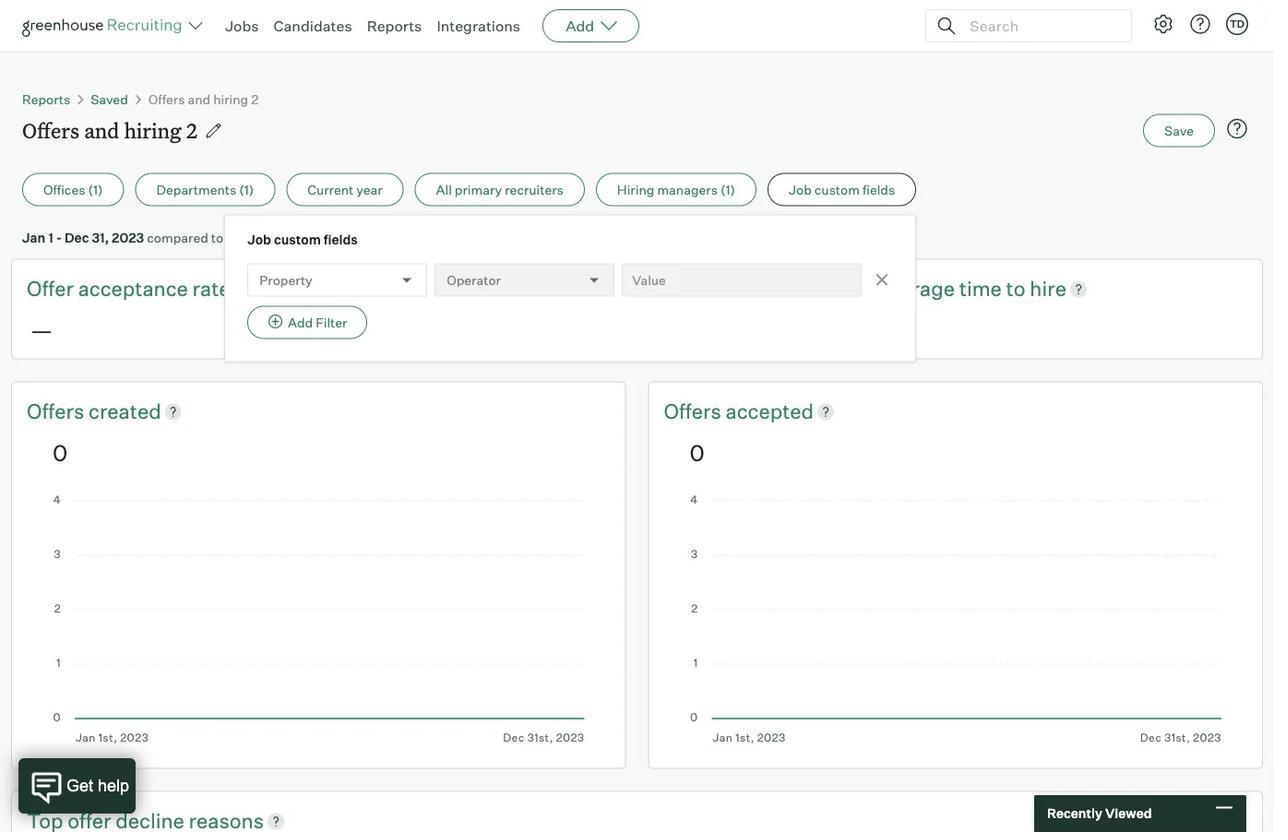 Task type: vqa. For each thing, say whether or not it's contained in the screenshot.
the Jacob Rogers UX/UI Designer at Anyway, Inc.
no



Task type: locate. For each thing, give the bounding box(es) containing it.
1 horizontal spatial offers link
[[664, 397, 726, 425]]

1 horizontal spatial to link
[[1006, 274, 1030, 303]]

1 horizontal spatial job
[[789, 181, 812, 197]]

1 horizontal spatial custom
[[814, 181, 860, 197]]

to link for hire
[[1006, 274, 1030, 303]]

0 horizontal spatial to link
[[581, 274, 605, 303]]

hiring managers (1)
[[617, 181, 735, 197]]

1 - from the left
[[56, 230, 62, 246]]

0 horizontal spatial 0
[[53, 439, 68, 466]]

xychart image for created
[[53, 495, 584, 745]]

(1) for departments (1)
[[239, 181, 254, 197]]

time left fill
[[535, 276, 577, 301]]

average time to for fill
[[451, 276, 605, 301]]

reports link right the candidates
[[367, 17, 422, 35]]

-
[[56, 230, 62, 246], [260, 230, 266, 246]]

1 vertical spatial job
[[247, 231, 271, 247]]

1 vertical spatial fields
[[324, 231, 358, 247]]

0 vertical spatial and
[[188, 91, 210, 107]]

0 vertical spatial reports link
[[367, 17, 422, 35]]

1 horizontal spatial (1)
[[239, 181, 254, 197]]

to for fill
[[581, 276, 601, 301]]

configure image
[[1152, 13, 1174, 35]]

1 horizontal spatial average
[[876, 276, 955, 301]]

1 horizontal spatial average link
[[876, 274, 959, 303]]

1 down departments (1) button
[[252, 230, 257, 246]]

acceptance link
[[78, 274, 192, 303]]

to for hire
[[1006, 276, 1025, 301]]

jan
[[22, 230, 45, 246], [226, 230, 249, 246]]

0 vertical spatial reports
[[367, 17, 422, 35]]

Value text field
[[622, 263, 862, 297]]

1 horizontal spatial xychart image
[[690, 495, 1222, 745]]

0 horizontal spatial 31,
[[92, 230, 109, 246]]

save button
[[1143, 114, 1215, 147]]

2 xychart image from the left
[[690, 495, 1222, 745]]

0
[[53, 439, 68, 466], [690, 439, 705, 466]]

offers link for accepted
[[664, 397, 726, 425]]

accepted
[[726, 398, 814, 424]]

and up the 'edit' icon
[[188, 91, 210, 107]]

0 vertical spatial add
[[566, 17, 594, 35]]

- up property
[[260, 230, 266, 246]]

31, left "2023" at the left top of page
[[92, 230, 109, 246]]

31, left 2022
[[296, 230, 313, 246]]

31,
[[92, 230, 109, 246], [296, 230, 313, 246]]

offices (1) button
[[22, 173, 124, 206]]

1 xychart image from the left
[[53, 495, 584, 745]]

0 horizontal spatial hiring
[[124, 117, 181, 144]]

0 vertical spatial hiring
[[213, 91, 248, 107]]

(1)
[[88, 181, 103, 197], [239, 181, 254, 197], [720, 181, 735, 197]]

0 horizontal spatial time link
[[535, 274, 581, 303]]

0 vertical spatial job
[[789, 181, 812, 197]]

1 horizontal spatial hiring
[[213, 91, 248, 107]]

1 horizontal spatial jan
[[226, 230, 249, 246]]

2 (1) from the left
[[239, 181, 254, 197]]

2023
[[112, 230, 144, 246]]

hiring managers (1) button
[[596, 173, 757, 206]]

rate link
[[192, 274, 230, 303]]

time left hire
[[959, 276, 1002, 301]]

0 horizontal spatial -
[[56, 230, 62, 246]]

1 time from the left
[[535, 276, 577, 301]]

offers and hiring 2
[[148, 91, 259, 107], [22, 117, 198, 144]]

time link left fill link
[[535, 274, 581, 303]]

reports
[[367, 17, 422, 35], [22, 91, 70, 107]]

offices
[[43, 181, 85, 197]]

jan up rate
[[226, 230, 249, 246]]

1 vertical spatial add
[[288, 314, 313, 330]]

hire link
[[1030, 274, 1066, 303]]

reports right the candidates
[[367, 17, 422, 35]]

2 time link from the left
[[959, 274, 1006, 303]]

1 0 from the left
[[53, 439, 68, 466]]

recently viewed
[[1047, 805, 1152, 822]]

integrations
[[437, 17, 520, 35]]

0 horizontal spatial offers link
[[27, 397, 89, 425]]

add
[[566, 17, 594, 35], [288, 314, 313, 330]]

0 horizontal spatial add
[[288, 314, 313, 330]]

1 horizontal spatial reports link
[[367, 17, 422, 35]]

0 horizontal spatial dec
[[65, 230, 89, 246]]

(1) right departments
[[239, 181, 254, 197]]

faq image
[[1226, 118, 1248, 140]]

and down saved
[[84, 117, 119, 144]]

1 horizontal spatial time link
[[959, 274, 1006, 303]]

custom
[[814, 181, 860, 197], [274, 231, 321, 247]]

2 time from the left
[[959, 276, 1002, 301]]

dec
[[65, 230, 89, 246], [269, 230, 293, 246]]

0 horizontal spatial reports link
[[22, 91, 70, 107]]

1 vertical spatial offers and hiring 2
[[22, 117, 198, 144]]

recently
[[1047, 805, 1102, 822]]

1 (1) from the left
[[88, 181, 103, 197]]

1 dec from the left
[[65, 230, 89, 246]]

offers
[[148, 91, 185, 107], [22, 117, 79, 144], [27, 398, 89, 424], [664, 398, 726, 424]]

1 horizontal spatial reports
[[367, 17, 422, 35]]

1 1 from the left
[[48, 230, 53, 246]]

0 horizontal spatial average link
[[451, 274, 535, 303]]

hiring
[[617, 181, 654, 197]]

2 average from the left
[[876, 276, 955, 301]]

offers and hiring 2 down saved
[[22, 117, 198, 144]]

to link
[[581, 274, 605, 303], [1006, 274, 1030, 303]]

time link left hire link
[[959, 274, 1006, 303]]

0 vertical spatial fields
[[863, 181, 895, 197]]

jan up "offer"
[[22, 230, 45, 246]]

job custom fields
[[789, 181, 895, 197], [247, 231, 358, 247]]

td button
[[1226, 13, 1248, 35]]

reports for the reports link to the left
[[22, 91, 70, 107]]

1 horizontal spatial and
[[188, 91, 210, 107]]

fill
[[605, 276, 627, 301]]

add for add filter
[[288, 314, 313, 330]]

2 horizontal spatial to
[[1006, 276, 1025, 301]]

created link
[[89, 397, 161, 425]]

add for add
[[566, 17, 594, 35]]

add filter button
[[247, 306, 367, 339]]

fill link
[[605, 274, 627, 303]]

3 (1) from the left
[[720, 181, 735, 197]]

0 vertical spatial job custom fields
[[789, 181, 895, 197]]

average time to
[[451, 276, 605, 301], [876, 276, 1030, 301]]

1 down offices
[[48, 230, 53, 246]]

reports link left saved link
[[22, 91, 70, 107]]

average
[[451, 276, 530, 301], [876, 276, 955, 301]]

2 to link from the left
[[1006, 274, 1030, 303]]

1 horizontal spatial to
[[581, 276, 601, 301]]

1 horizontal spatial 1
[[252, 230, 257, 246]]

to
[[211, 230, 223, 246], [581, 276, 601, 301], [1006, 276, 1025, 301]]

filter
[[316, 314, 347, 330]]

hiring up the 'edit' icon
[[213, 91, 248, 107]]

offers and hiring 2 link
[[148, 91, 259, 107]]

and
[[188, 91, 210, 107], [84, 117, 119, 144]]

hiring down saved
[[124, 117, 181, 144]]

(1) right 'managers'
[[720, 181, 735, 197]]

add inside add filter button
[[288, 314, 313, 330]]

- down offices
[[56, 230, 62, 246]]

2 down "jobs" link
[[251, 91, 259, 107]]

compared
[[147, 230, 208, 246]]

2 average time to from the left
[[876, 276, 1030, 301]]

1 horizontal spatial job custom fields
[[789, 181, 895, 197]]

0 for accepted
[[690, 439, 705, 466]]

0 horizontal spatial average time to
[[451, 276, 605, 301]]

1 horizontal spatial dec
[[269, 230, 293, 246]]

integrations link
[[437, 17, 520, 35]]

time link
[[535, 274, 581, 303], [959, 274, 1006, 303]]

offers link
[[27, 397, 89, 425], [664, 397, 726, 425]]

0 horizontal spatial fields
[[324, 231, 358, 247]]

job custom fields inside job custom fields button
[[789, 181, 895, 197]]

dec down offices (1) 'button'
[[65, 230, 89, 246]]

to left fill
[[581, 276, 601, 301]]

offer link
[[27, 274, 78, 303]]

average link
[[451, 274, 535, 303], [876, 274, 959, 303]]

0 horizontal spatial xychart image
[[53, 495, 584, 745]]

2
[[251, 91, 259, 107], [186, 117, 198, 144]]

hiring
[[213, 91, 248, 107], [124, 117, 181, 144]]

to left hire
[[1006, 276, 1025, 301]]

1 horizontal spatial 31,
[[296, 230, 313, 246]]

1 horizontal spatial add
[[566, 17, 594, 35]]

departments (1) button
[[135, 173, 275, 206]]

0 horizontal spatial jan
[[22, 230, 45, 246]]

add inside add 'popup button'
[[566, 17, 594, 35]]

year
[[356, 181, 382, 197]]

time
[[535, 276, 577, 301], [959, 276, 1002, 301]]

custom inside button
[[814, 181, 860, 197]]

1 horizontal spatial fields
[[863, 181, 895, 197]]

1 horizontal spatial time
[[959, 276, 1002, 301]]

job
[[789, 181, 812, 197], [247, 231, 271, 247]]

0 for created
[[53, 439, 68, 466]]

1 vertical spatial and
[[84, 117, 119, 144]]

xychart image
[[53, 495, 584, 745], [690, 495, 1222, 745]]

0 horizontal spatial 2
[[186, 117, 198, 144]]

1 to link from the left
[[581, 274, 605, 303]]

(1) inside button
[[239, 181, 254, 197]]

1 vertical spatial custom
[[274, 231, 321, 247]]

0 vertical spatial custom
[[814, 181, 860, 197]]

td
[[1230, 18, 1245, 30]]

1 vertical spatial job custom fields
[[247, 231, 358, 247]]

reports link
[[367, 17, 422, 35], [22, 91, 70, 107]]

1 average from the left
[[451, 276, 530, 301]]

1 horizontal spatial 0
[[690, 439, 705, 466]]

dec up property
[[269, 230, 293, 246]]

1 average link from the left
[[451, 274, 535, 303]]

to right compared
[[211, 230, 223, 246]]

offers and hiring 2 up the 'edit' icon
[[148, 91, 259, 107]]

2 average link from the left
[[876, 274, 959, 303]]

0 horizontal spatial average
[[451, 276, 530, 301]]

2 left the 'edit' icon
[[186, 117, 198, 144]]

1 horizontal spatial 2
[[251, 91, 259, 107]]

2 horizontal spatial (1)
[[720, 181, 735, 197]]

0 horizontal spatial 1
[[48, 230, 53, 246]]

0 horizontal spatial reports
[[22, 91, 70, 107]]

fields
[[863, 181, 895, 197], [324, 231, 358, 247]]

(1) inside button
[[720, 181, 735, 197]]

0 horizontal spatial job custom fields
[[247, 231, 358, 247]]

2 0 from the left
[[690, 439, 705, 466]]

1 vertical spatial reports
[[22, 91, 70, 107]]

1 horizontal spatial average time to
[[876, 276, 1030, 301]]

fields inside button
[[863, 181, 895, 197]]

0 horizontal spatial time
[[535, 276, 577, 301]]

0 horizontal spatial (1)
[[88, 181, 103, 197]]

time link for fill
[[535, 274, 581, 303]]

average time to for hire
[[876, 276, 1030, 301]]

1 offers link from the left
[[27, 397, 89, 425]]

1 vertical spatial reports link
[[22, 91, 70, 107]]

(1) right offices
[[88, 181, 103, 197]]

xychart image for accepted
[[690, 495, 1222, 745]]

0 vertical spatial offers and hiring 2
[[148, 91, 259, 107]]

1
[[48, 230, 53, 246], [252, 230, 257, 246]]

1 horizontal spatial -
[[260, 230, 266, 246]]

(1) inside 'button'
[[88, 181, 103, 197]]

1 time link from the left
[[535, 274, 581, 303]]

current year
[[307, 181, 382, 197]]

2 offers link from the left
[[664, 397, 726, 425]]

1 average time to from the left
[[451, 276, 605, 301]]

reports left saved link
[[22, 91, 70, 107]]



Task type: describe. For each thing, give the bounding box(es) containing it.
2 1 from the left
[[252, 230, 257, 246]]

save
[[1164, 122, 1194, 138]]

time for hire
[[959, 276, 1002, 301]]

0 horizontal spatial and
[[84, 117, 119, 144]]

acceptance
[[78, 276, 188, 301]]

td button
[[1222, 9, 1252, 39]]

candidates link
[[274, 17, 352, 35]]

2 - from the left
[[260, 230, 266, 246]]

average link for fill
[[451, 274, 535, 303]]

managers
[[657, 181, 718, 197]]

average for fill
[[451, 276, 530, 301]]

all primary recruiters
[[436, 181, 564, 197]]

jan 1 - dec 31, 2023 compared to jan 1 - dec 31, 2022
[[22, 230, 348, 246]]

current year button
[[286, 173, 404, 206]]

Search text field
[[965, 12, 1114, 39]]

0 horizontal spatial custom
[[274, 231, 321, 247]]

1 jan from the left
[[22, 230, 45, 246]]

average for hire
[[876, 276, 955, 301]]

2022
[[316, 230, 348, 246]]

primary
[[455, 181, 502, 197]]

jobs link
[[225, 17, 259, 35]]

offices (1)
[[43, 181, 103, 197]]

rate
[[192, 276, 230, 301]]

jobs
[[225, 17, 259, 35]]

edit image
[[204, 121, 223, 140]]

departments (1)
[[156, 181, 254, 197]]

offer acceptance
[[27, 276, 192, 301]]

offers link for created
[[27, 397, 89, 425]]

2 jan from the left
[[226, 230, 249, 246]]

2 31, from the left
[[296, 230, 313, 246]]

job inside button
[[789, 181, 812, 197]]

current
[[307, 181, 354, 197]]

time for fill
[[535, 276, 577, 301]]

time link for hire
[[959, 274, 1006, 303]]

reports for the topmost the reports link
[[367, 17, 422, 35]]

created
[[89, 398, 161, 424]]

recruiters
[[505, 181, 564, 197]]

all primary recruiters button
[[415, 173, 585, 206]]

job custom fields button
[[768, 173, 916, 206]]

0 horizontal spatial to
[[211, 230, 223, 246]]

(1) for offices (1)
[[88, 181, 103, 197]]

offer
[[27, 276, 74, 301]]

add filter
[[288, 314, 347, 330]]

2 dec from the left
[[269, 230, 293, 246]]

—
[[30, 316, 53, 344]]

1 vertical spatial 2
[[186, 117, 198, 144]]

0 vertical spatial 2
[[251, 91, 259, 107]]

accepted link
[[726, 397, 814, 425]]

average link for hire
[[876, 274, 959, 303]]

greenhouse recruiting image
[[22, 15, 188, 37]]

1 vertical spatial hiring
[[124, 117, 181, 144]]

to link for fill
[[581, 274, 605, 303]]

saved
[[91, 91, 128, 107]]

property
[[259, 272, 312, 288]]

saved link
[[91, 91, 128, 107]]

0 horizontal spatial job
[[247, 231, 271, 247]]

add button
[[543, 9, 640, 42]]

1 31, from the left
[[92, 230, 109, 246]]

hire
[[1030, 276, 1066, 301]]

departments
[[156, 181, 236, 197]]

all
[[436, 181, 452, 197]]

candidates
[[274, 17, 352, 35]]

viewed
[[1105, 805, 1152, 822]]



